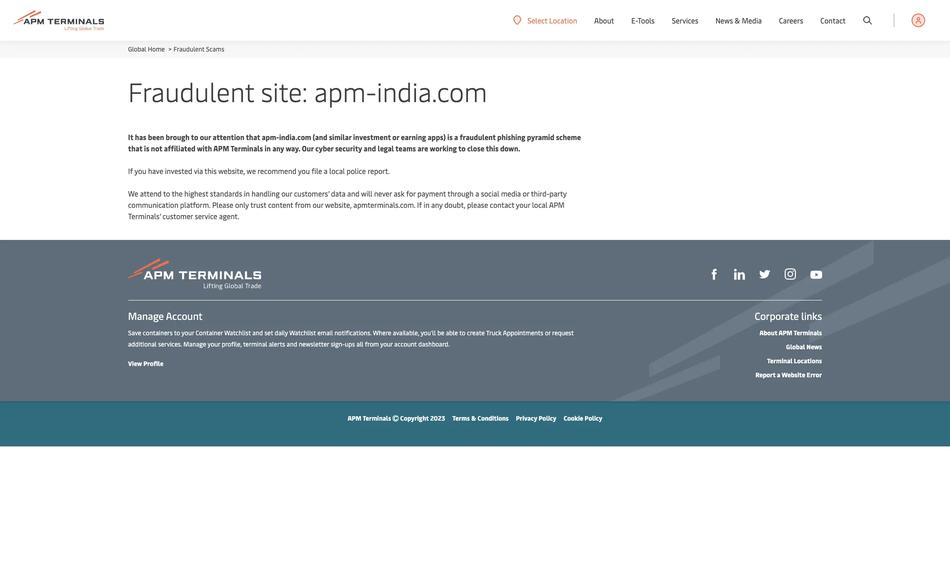 Task type: vqa. For each thing, say whether or not it's contained in the screenshot.
'Copyright' in the left of the page
yes



Task type: locate. For each thing, give the bounding box(es) containing it.
news inside dropdown button
[[716, 15, 733, 25]]

1 vertical spatial is
[[144, 143, 149, 153]]

that down it
[[128, 143, 142, 153]]

global up terminal locations link
[[786, 343, 805, 351]]

data
[[331, 188, 346, 198]]

local
[[330, 166, 345, 176], [532, 200, 548, 210]]

way.
[[286, 143, 300, 153]]

in
[[265, 143, 271, 153], [244, 188, 250, 198], [424, 200, 430, 210]]

global
[[128, 45, 146, 53], [786, 343, 805, 351]]

manage up save
[[128, 309, 164, 323]]

or left third- in the top of the page
[[523, 188, 530, 198]]

1 horizontal spatial you
[[298, 166, 310, 176]]

if
[[128, 166, 133, 176], [417, 200, 422, 210]]

our up the content
[[282, 188, 292, 198]]

0 vertical spatial &
[[735, 15, 740, 25]]

1 policy from the left
[[539, 414, 557, 423]]

about left e- on the top right of the page
[[595, 15, 614, 25]]

a inside we attend to the highest standards in handling our customers' data and will never ask for payment through a social media or third-party communication platform. please only trust content from our website, apmterminals.com. if in any doubt, please contact your local apm terminals' customer service agent.
[[476, 188, 479, 198]]

if down payment
[[417, 200, 422, 210]]

& right terms
[[471, 414, 476, 423]]

fraudulent right ">"
[[174, 45, 205, 53]]

account
[[395, 340, 417, 348]]

invested
[[165, 166, 192, 176]]

0 vertical spatial global
[[128, 45, 146, 53]]

manage down container
[[184, 340, 206, 348]]

request
[[552, 329, 574, 337]]

any inside it has been brough to our attention that apm-india.com (and similar investment or earning apps) is a fraudulent phishing pyramid scheme that is not affiliated with apm terminals in any way. our cyber security and legal teams are working to close this down.
[[272, 143, 284, 153]]

terminal locations
[[767, 357, 822, 365]]

from down customers'
[[295, 200, 311, 210]]

e-tools
[[632, 15, 655, 25]]

or for payment
[[523, 188, 530, 198]]

or up teams
[[393, 132, 399, 142]]

services
[[672, 15, 699, 25]]

a up please
[[476, 188, 479, 198]]

e-
[[632, 15, 638, 25]]

0 horizontal spatial news
[[716, 15, 733, 25]]

policy
[[539, 414, 557, 423], [585, 414, 603, 423]]

only
[[235, 200, 249, 210]]

select location
[[528, 15, 577, 25]]

news left media
[[716, 15, 733, 25]]

watchlist up the profile,
[[224, 329, 251, 337]]

ups
[[345, 340, 355, 348]]

linkedin image
[[734, 269, 745, 280]]

0 vertical spatial any
[[272, 143, 284, 153]]

1 horizontal spatial about
[[760, 329, 778, 337]]

fill 44 link
[[760, 268, 770, 280]]

0 vertical spatial our
[[200, 132, 211, 142]]

legal
[[378, 143, 394, 153]]

and left the will
[[347, 188, 360, 198]]

news up locations
[[807, 343, 822, 351]]

1 vertical spatial news
[[807, 343, 822, 351]]

a inside it has been brough to our attention that apm-india.com (and similar investment or earning apps) is a fraudulent phishing pyramid scheme that is not affiliated with apm terminals in any way. our cyber security and legal teams are working to close this down.
[[455, 132, 458, 142]]

or left request
[[545, 329, 551, 337]]

0 horizontal spatial website,
[[218, 166, 245, 176]]

this right close
[[486, 143, 499, 153]]

1 vertical spatial local
[[532, 200, 548, 210]]

apm terminals ⓒ copyright 2023
[[348, 414, 445, 423]]

account
[[166, 309, 203, 323]]

you left have
[[135, 166, 146, 176]]

website, left we
[[218, 166, 245, 176]]

policy right "privacy"
[[539, 414, 557, 423]]

party
[[550, 188, 567, 198]]

1 vertical spatial &
[[471, 414, 476, 423]]

1 vertical spatial manage
[[184, 340, 206, 348]]

1 horizontal spatial in
[[265, 143, 271, 153]]

1 vertical spatial fraudulent
[[128, 73, 254, 109]]

0 horizontal spatial watchlist
[[224, 329, 251, 337]]

customer
[[163, 211, 193, 221]]

your down account
[[182, 329, 194, 337]]

1 horizontal spatial from
[[365, 340, 379, 348]]

doubt,
[[445, 200, 466, 210]]

0 horizontal spatial policy
[[539, 414, 557, 423]]

instagram image
[[785, 269, 796, 280]]

save
[[128, 329, 141, 337]]

with
[[197, 143, 212, 153]]

0 horizontal spatial or
[[393, 132, 399, 142]]

dashboard.
[[419, 340, 450, 348]]

1 horizontal spatial watchlist
[[289, 329, 316, 337]]

earning
[[401, 132, 426, 142]]

0 vertical spatial or
[[393, 132, 399, 142]]

and inside we attend to the highest standards in handling our customers' data and will never ask for payment through a social media or third-party communication platform. please only trust content from our website, apmterminals.com. if in any doubt, please contact your local apm terminals' customer service agent.
[[347, 188, 360, 198]]

or for able
[[545, 329, 551, 337]]

0 horizontal spatial you
[[135, 166, 146, 176]]

any down payment
[[431, 200, 443, 210]]

our down customers'
[[313, 200, 324, 210]]

local left 'police'
[[330, 166, 345, 176]]

home
[[148, 45, 165, 53]]

truck
[[486, 329, 502, 337]]

1 horizontal spatial manage
[[184, 340, 206, 348]]

2 watchlist from the left
[[289, 329, 316, 337]]

0 vertical spatial news
[[716, 15, 733, 25]]

1 horizontal spatial &
[[735, 15, 740, 25]]

local down third- in the top of the page
[[532, 200, 548, 210]]

apm down party at the top right
[[549, 200, 565, 210]]

platform.
[[180, 200, 211, 210]]

0 vertical spatial that
[[246, 132, 260, 142]]

1 vertical spatial apm-
[[262, 132, 279, 142]]

your down media
[[516, 200, 531, 210]]

create
[[467, 329, 485, 337]]

2 horizontal spatial our
[[313, 200, 324, 210]]

facebook image
[[709, 269, 720, 280]]

about apm terminals
[[760, 329, 822, 337]]

apm-
[[314, 73, 377, 109], [262, 132, 279, 142]]

you left file
[[298, 166, 310, 176]]

1 vertical spatial any
[[431, 200, 443, 210]]

newsletter
[[299, 340, 329, 348]]

to left the
[[163, 188, 170, 198]]

0 horizontal spatial manage
[[128, 309, 164, 323]]

0 horizontal spatial if
[[128, 166, 133, 176]]

your
[[516, 200, 531, 210], [182, 329, 194, 337], [208, 340, 220, 348], [380, 340, 393, 348]]

our inside it has been brough to our attention that apm-india.com (and similar investment or earning apps) is a fraudulent phishing pyramid scheme that is not affiliated with apm terminals in any way. our cyber security and legal teams are working to close this down.
[[200, 132, 211, 142]]

0 vertical spatial is
[[448, 132, 453, 142]]

for
[[406, 188, 416, 198]]

global for global news
[[786, 343, 805, 351]]

1 horizontal spatial terminals
[[363, 414, 391, 423]]

policy for cookie policy
[[585, 414, 603, 423]]

if inside we attend to the highest standards in handling our customers' data and will never ask for payment through a social media or third-party communication platform. please only trust content from our website, apmterminals.com. if in any doubt, please contact your local apm terminals' customer service agent.
[[417, 200, 422, 210]]

1 horizontal spatial local
[[532, 200, 548, 210]]

0 horizontal spatial terminals
[[231, 143, 263, 153]]

0 horizontal spatial in
[[244, 188, 250, 198]]

1 vertical spatial about
[[760, 329, 778, 337]]

& inside dropdown button
[[735, 15, 740, 25]]

india.com (and
[[279, 132, 328, 142]]

1 horizontal spatial is
[[448, 132, 453, 142]]

& left media
[[735, 15, 740, 25]]

1 horizontal spatial our
[[282, 188, 292, 198]]

0 horizontal spatial from
[[295, 200, 311, 210]]

1 horizontal spatial policy
[[585, 414, 603, 423]]

2 vertical spatial our
[[313, 200, 324, 210]]

0 horizontal spatial about
[[595, 15, 614, 25]]

this right "via"
[[205, 166, 217, 176]]

is
[[448, 132, 453, 142], [144, 143, 149, 153]]

error
[[807, 371, 822, 379]]

1 vertical spatial that
[[128, 143, 142, 153]]

terminals
[[231, 143, 263, 153], [794, 329, 822, 337], [363, 414, 391, 423]]

0 horizontal spatial &
[[471, 414, 476, 423]]

0 horizontal spatial that
[[128, 143, 142, 153]]

0 vertical spatial manage
[[128, 309, 164, 323]]

from inside we attend to the highest standards in handling our customers' data and will never ask for payment through a social media or third-party communication platform. please only trust content from our website, apmterminals.com. if in any doubt, please contact your local apm terminals' customer service agent.
[[295, 200, 311, 210]]

1 vertical spatial our
[[282, 188, 292, 198]]

contact
[[490, 200, 515, 210]]

2 vertical spatial in
[[424, 200, 430, 210]]

0 vertical spatial apm-
[[314, 73, 377, 109]]

fraudulent down global home > fraudulent scams on the left top
[[128, 73, 254, 109]]

1 vertical spatial or
[[523, 188, 530, 198]]

cyber
[[315, 143, 334, 153]]

media
[[501, 188, 521, 198]]

watchlist up newsletter
[[289, 329, 316, 337]]

& for news
[[735, 15, 740, 25]]

0 vertical spatial from
[[295, 200, 311, 210]]

any left way.
[[272, 143, 284, 153]]

it has been brough to our attention that apm-india.com (and similar investment or earning apps) is a fraudulent phishing pyramid scheme that is not affiliated with apm terminals in any way. our cyber security and legal teams are working to close this down.
[[128, 132, 581, 153]]

you tube link
[[811, 268, 822, 280]]

0 horizontal spatial apm-
[[262, 132, 279, 142]]

to left close
[[458, 143, 466, 153]]

you'll
[[421, 329, 436, 337]]

local inside we attend to the highest standards in handling our customers' data and will never ask for payment through a social media or third-party communication platform. please only trust content from our website, apmterminals.com. if in any doubt, please contact your local apm terminals' customer service agent.
[[532, 200, 548, 210]]

2 horizontal spatial in
[[424, 200, 430, 210]]

appointments
[[503, 329, 544, 337]]

1 horizontal spatial or
[[523, 188, 530, 198]]

this inside it has been brough to our attention that apm-india.com (and similar investment or earning apps) is a fraudulent phishing pyramid scheme that is not affiliated with apm terminals in any way. our cyber security and legal teams are working to close this down.
[[486, 143, 499, 153]]

or inside 'save containers to your container watchlist and set daily watchlist email notifications. where available, you'll be able to create truck appointments or request additional services. manage your profile, terminal alerts and newsletter sign-ups all from your account dashboard.'
[[545, 329, 551, 337]]

ask
[[394, 188, 405, 198]]

global home link
[[128, 45, 165, 53]]

terminals up "global news"
[[794, 329, 822, 337]]

global left the home
[[128, 45, 146, 53]]

apmt footer logo image
[[128, 258, 261, 290]]

customers'
[[294, 188, 329, 198]]

apm down corporate links
[[779, 329, 793, 337]]

fraudulent
[[460, 132, 496, 142]]

are
[[418, 143, 428, 153]]

about
[[595, 15, 614, 25], [760, 329, 778, 337]]

our
[[200, 132, 211, 142], [282, 188, 292, 198], [313, 200, 324, 210]]

about button
[[595, 0, 614, 41]]

1 vertical spatial in
[[244, 188, 250, 198]]

the
[[172, 188, 183, 198]]

that right the attention
[[246, 132, 260, 142]]

view
[[128, 359, 142, 368]]

1 vertical spatial website,
[[325, 200, 352, 210]]

all
[[357, 340, 364, 348]]

policy for privacy policy
[[539, 414, 557, 423]]

0 horizontal spatial global
[[128, 45, 146, 53]]

third-
[[531, 188, 550, 198]]

0 vertical spatial website,
[[218, 166, 245, 176]]

youtube image
[[811, 271, 822, 279]]

1 horizontal spatial this
[[486, 143, 499, 153]]

not
[[151, 143, 162, 153]]

and left set at bottom left
[[252, 329, 263, 337]]

close
[[467, 143, 485, 153]]

0 horizontal spatial our
[[200, 132, 211, 142]]

apm- inside it has been brough to our attention that apm-india.com (and similar investment or earning apps) is a fraudulent phishing pyramid scheme that is not affiliated with apm terminals in any way. our cyber security and legal teams are working to close this down.
[[262, 132, 279, 142]]

please
[[467, 200, 488, 210]]

website, down 'data'
[[325, 200, 352, 210]]

2 vertical spatial or
[[545, 329, 551, 337]]

1 horizontal spatial global
[[786, 343, 805, 351]]

we attend to the highest standards in handling our customers' data and will never ask for payment through a social media or third-party communication platform. please only trust content from our website, apmterminals.com. if in any doubt, please contact your local apm terminals' customer service agent.
[[128, 188, 567, 221]]

or inside we attend to the highest standards in handling our customers' data and will never ask for payment through a social media or third-party communication platform. please only trust content from our website, apmterminals.com. if in any doubt, please contact your local apm terminals' customer service agent.
[[523, 188, 530, 198]]

about down corporate
[[760, 329, 778, 337]]

recommend
[[258, 166, 297, 176]]

a
[[455, 132, 458, 142], [324, 166, 328, 176], [476, 188, 479, 198], [777, 371, 781, 379]]

0 vertical spatial about
[[595, 15, 614, 25]]

0 horizontal spatial is
[[144, 143, 149, 153]]

any inside we attend to the highest standards in handling our customers' data and will never ask for payment through a social media or third-party communication platform. please only trust content from our website, apmterminals.com. if in any doubt, please contact your local apm terminals' customer service agent.
[[431, 200, 443, 210]]

0 vertical spatial in
[[265, 143, 271, 153]]

services button
[[672, 0, 699, 41]]

in down payment
[[424, 200, 430, 210]]

1 horizontal spatial any
[[431, 200, 443, 210]]

watchlist
[[224, 329, 251, 337], [289, 329, 316, 337]]

privacy
[[516, 414, 537, 423]]

0 vertical spatial terminals
[[231, 143, 263, 153]]

select location button
[[513, 15, 577, 25]]

apmterminals.com.
[[354, 200, 416, 210]]

alerts
[[269, 340, 285, 348]]

1 horizontal spatial if
[[417, 200, 422, 210]]

apm inside it has been brough to our attention that apm-india.com (and similar investment or earning apps) is a fraudulent phishing pyramid scheme that is not affiliated with apm terminals in any way. our cyber security and legal teams are working to close this down.
[[213, 143, 229, 153]]

to inside we attend to the highest standards in handling our customers' data and will never ask for payment through a social media or third-party communication platform. please only trust content from our website, apmterminals.com. if in any doubt, please contact your local apm terminals' customer service agent.
[[163, 188, 170, 198]]

select
[[528, 15, 548, 25]]

policy right cookie
[[585, 414, 603, 423]]

1 vertical spatial from
[[365, 340, 379, 348]]

in up if you have invested via this website, we recommend you file a local police report.
[[265, 143, 271, 153]]

about for about
[[595, 15, 614, 25]]

if up we
[[128, 166, 133, 176]]

terminals left the ⓒ
[[363, 414, 391, 423]]

apm
[[213, 143, 229, 153], [549, 200, 565, 210], [779, 329, 793, 337], [348, 414, 362, 423]]

in up only
[[244, 188, 250, 198]]

0 horizontal spatial any
[[272, 143, 284, 153]]

apm down the attention
[[213, 143, 229, 153]]

0 horizontal spatial local
[[330, 166, 345, 176]]

manage
[[128, 309, 164, 323], [184, 340, 206, 348]]

0 vertical spatial this
[[486, 143, 499, 153]]

privacy policy
[[516, 414, 557, 423]]

2 horizontal spatial or
[[545, 329, 551, 337]]

1 vertical spatial terminals
[[794, 329, 822, 337]]

from right all
[[365, 340, 379, 348]]

1 vertical spatial this
[[205, 166, 217, 176]]

is up working
[[448, 132, 453, 142]]

apps)
[[428, 132, 446, 142]]

2 vertical spatial terminals
[[363, 414, 391, 423]]

is left not
[[144, 143, 149, 153]]

news
[[716, 15, 733, 25], [807, 343, 822, 351]]

1 horizontal spatial website,
[[325, 200, 352, 210]]

2 policy from the left
[[585, 414, 603, 423]]

similar
[[329, 132, 352, 142]]

a up working
[[455, 132, 458, 142]]

1 horizontal spatial news
[[807, 343, 822, 351]]

we
[[128, 188, 138, 198]]

and down investment
[[364, 143, 376, 153]]

terminals down the attention
[[231, 143, 263, 153]]

handling
[[252, 188, 280, 198]]

twitter image
[[760, 269, 770, 280]]

1 horizontal spatial that
[[246, 132, 260, 142]]

1 vertical spatial global
[[786, 343, 805, 351]]

our up with
[[200, 132, 211, 142]]

instagram link
[[785, 268, 796, 280]]

been
[[148, 132, 164, 142]]

& for terms
[[471, 414, 476, 423]]

0 vertical spatial if
[[128, 166, 133, 176]]

1 vertical spatial if
[[417, 200, 422, 210]]



Task type: describe. For each thing, give the bounding box(es) containing it.
if you have invested via this website, we recommend you file a local police report.
[[128, 166, 390, 176]]

terminal
[[243, 340, 267, 348]]

available,
[[393, 329, 419, 337]]

fraudulent site: apm-india.com
[[128, 73, 488, 109]]

global for global home > fraudulent scams
[[128, 45, 146, 53]]

contact button
[[821, 0, 846, 41]]

apm inside we attend to the highest standards in handling our customers' data and will never ask for payment through a social media or third-party communication platform. please only trust content from our website, apmterminals.com. if in any doubt, please contact your local apm terminals' customer service agent.
[[549, 200, 565, 210]]

view profile link
[[128, 359, 163, 368]]

communication
[[128, 200, 178, 210]]

e-tools button
[[632, 0, 655, 41]]

your inside we attend to the highest standards in handling our customers' data and will never ask for payment through a social media or third-party communication platform. please only trust content from our website, apmterminals.com. if in any doubt, please contact your local apm terminals' customer service agent.
[[516, 200, 531, 210]]

locations
[[794, 357, 822, 365]]

corporate links
[[755, 309, 822, 323]]

2 horizontal spatial terminals
[[794, 329, 822, 337]]

and inside it has been brough to our attention that apm-india.com (and similar investment or earning apps) is a fraudulent phishing pyramid scheme that is not affiliated with apm terminals in any way. our cyber security and legal teams are working to close this down.
[[364, 143, 376, 153]]

terminals inside it has been brough to our attention that apm-india.com (and similar investment or earning apps) is a fraudulent phishing pyramid scheme that is not affiliated with apm terminals in any way. our cyber security and legal teams are working to close this down.
[[231, 143, 263, 153]]

down.
[[500, 143, 521, 153]]

careers
[[779, 15, 804, 25]]

sign-
[[331, 340, 345, 348]]

email
[[318, 329, 333, 337]]

affiliated
[[164, 143, 196, 153]]

file
[[312, 166, 322, 176]]

teams
[[396, 143, 416, 153]]

ⓒ
[[393, 414, 399, 423]]

to up with
[[191, 132, 198, 142]]

global home > fraudulent scams
[[128, 45, 224, 53]]

0 vertical spatial local
[[330, 166, 345, 176]]

or inside it has been brough to our attention that apm-india.com (and similar investment or earning apps) is a fraudulent phishing pyramid scheme that is not affiliated with apm terminals in any way. our cyber security and legal teams are working to close this down.
[[393, 132, 399, 142]]

a right file
[[324, 166, 328, 176]]

report.
[[368, 166, 390, 176]]

report a website error link
[[756, 371, 822, 379]]

shape link
[[709, 268, 720, 280]]

in inside it has been brough to our attention that apm-india.com (and similar investment or earning apps) is a fraudulent phishing pyramid scheme that is not affiliated with apm terminals in any way. our cyber security and legal teams are working to close this down.
[[265, 143, 271, 153]]

it
[[128, 132, 133, 142]]

services.
[[158, 340, 182, 348]]

be
[[438, 329, 445, 337]]

conditions
[[478, 414, 509, 423]]

terminal
[[767, 357, 793, 365]]

profile
[[144, 359, 163, 368]]

save containers to your container watchlist and set daily watchlist email notifications. where available, you'll be able to create truck appointments or request additional services. manage your profile, terminal alerts and newsletter sign-ups all from your account dashboard.
[[128, 329, 574, 348]]

report a website error
[[756, 371, 822, 379]]

a right report
[[777, 371, 781, 379]]

has
[[135, 132, 146, 142]]

0 vertical spatial fraudulent
[[174, 45, 205, 53]]

service
[[195, 211, 217, 221]]

highest
[[184, 188, 208, 198]]

working
[[430, 143, 457, 153]]

news & media button
[[716, 0, 762, 41]]

linkedin__x28_alt_x29__3_ link
[[734, 268, 745, 280]]

1 watchlist from the left
[[224, 329, 251, 337]]

2 you from the left
[[298, 166, 310, 176]]

apm left the ⓒ
[[348, 414, 362, 423]]

where
[[373, 329, 391, 337]]

please
[[212, 200, 233, 210]]

your down container
[[208, 340, 220, 348]]

links
[[802, 309, 822, 323]]

1 horizontal spatial apm-
[[314, 73, 377, 109]]

website
[[782, 371, 806, 379]]

our
[[302, 143, 314, 153]]

daily
[[275, 329, 288, 337]]

will
[[361, 188, 373, 198]]

and right alerts
[[287, 340, 297, 348]]

via
[[194, 166, 203, 176]]

manage inside 'save containers to your container watchlist and set daily watchlist email notifications. where available, you'll be able to create truck appointments or request additional services. manage your profile, terminal alerts and newsletter sign-ups all from your account dashboard.'
[[184, 340, 206, 348]]

content
[[268, 200, 293, 210]]

attention
[[213, 132, 245, 142]]

site:
[[261, 73, 308, 109]]

to right able on the bottom
[[460, 329, 466, 337]]

about for about apm terminals
[[760, 329, 778, 337]]

trust
[[251, 200, 266, 210]]

your down where
[[380, 340, 393, 348]]

global news
[[786, 343, 822, 351]]

payment
[[418, 188, 446, 198]]

india.com
[[377, 73, 488, 109]]

media
[[742, 15, 762, 25]]

privacy policy link
[[516, 414, 557, 423]]

cookie policy
[[564, 414, 603, 423]]

terminals'
[[128, 211, 161, 221]]

phishing
[[498, 132, 526, 142]]

1 you from the left
[[135, 166, 146, 176]]

social
[[481, 188, 500, 198]]

website, inside we attend to the highest standards in handling our customers' data and will never ask for payment through a social media or third-party communication platform. please only trust content from our website, apmterminals.com. if in any doubt, please contact your local apm terminals' customer service agent.
[[325, 200, 352, 210]]

from inside 'save containers to your container watchlist and set daily watchlist email notifications. where available, you'll be able to create truck appointments or request additional services. manage your profile, terminal alerts and newsletter sign-ups all from your account dashboard.'
[[365, 340, 379, 348]]

investment
[[353, 132, 391, 142]]

container
[[196, 329, 223, 337]]

terms
[[453, 414, 470, 423]]

tools
[[638, 15, 655, 25]]

report
[[756, 371, 776, 379]]

set
[[265, 329, 273, 337]]

news & media
[[716, 15, 762, 25]]

to up 'services.'
[[174, 329, 180, 337]]

terms & conditions link
[[453, 414, 509, 423]]

cookie
[[564, 414, 583, 423]]

0 horizontal spatial this
[[205, 166, 217, 176]]

able
[[446, 329, 458, 337]]

>
[[169, 45, 172, 53]]



